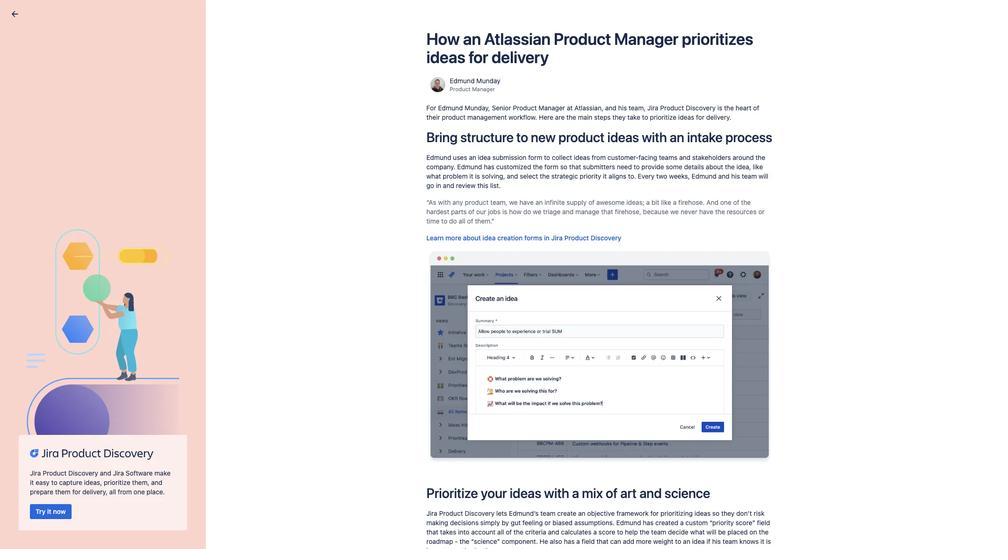 Task type: vqa. For each thing, say whether or not it's contained in the screenshot.
But
yes



Task type: describe. For each thing, give the bounding box(es) containing it.
your up 6
[[87, 238, 97, 244]]

wait,
[[207, 341, 221, 349]]

automation
[[689, 377, 726, 385]]

desk@nelsonb.atlassian.net
[[386, 200, 469, 208]]

0 vertical spatial hours
[[717, 527, 732, 534]]

easy
[[481, 341, 495, 349]]

groups,
[[920, 352, 940, 359]]

request down out
[[206, 200, 229, 208]]

request right 'an'
[[407, 148, 430, 155]]

to inside time to resolution within 16h
[[785, 137, 791, 145]]

slack
[[60, 238, 73, 244]]

get
[[542, 148, 552, 155]]

touch
[[447, 341, 464, 349]]

1 horizontal spatial the
[[549, 341, 558, 349]]

your down easiest
[[204, 159, 217, 167]]

email
[[183, 200, 199, 208]]

email inside but wait, the conversation is only just getting started. for your customers, getting in touch is as easy as responding to the notification they receive in their email inbox.
[[195, 353, 211, 360]]

all menu bar
[[197, 304, 366, 315]]

manage for manage list
[[20, 317, 44, 325]]

0 vertical spatial pm
[[747, 113, 757, 121]]

for
[[356, 341, 366, 349]]

responding
[[505, 341, 539, 349]]

all button
[[199, 304, 212, 315]]

receive
[[610, 341, 632, 349]]

easiest
[[196, 148, 217, 155]]

as inside the easiest way for your customer's to request help is by sending an email request to your service project. when emails get sent to your project, they land in your queue as a request (just like this one).
[[240, 159, 246, 167]]

2 horizontal spatial is
[[466, 341, 471, 349]]

to right the )
[[475, 200, 481, 208]]

1 vertical spatial for
[[532, 200, 541, 208]]

desk
[[791, 324, 805, 332]]

your right way
[[242, 148, 256, 155]]

only
[[281, 341, 294, 349]]

1 vertical spatial 01:29
[[717, 140, 735, 147]]

to right sent
[[568, 148, 574, 155]]

within
[[768, 146, 786, 154]]

1 horizontal spatial requests
[[303, 58, 345, 71]]

unassigned
[[9, 245, 45, 253]]

capturing
[[175, 58, 223, 71]]

request down customer's
[[253, 159, 276, 167]]

0 vertical spatial 2
[[712, 527, 715, 534]]

desk@nelsonb.atlassian.net link
[[386, 200, 469, 208]]

request inside more fields request participants, approvers, organizations, time tracking, approver groups, components, due d
[[726, 352, 748, 359]]

just
[[295, 341, 306, 349]]

your left service
[[439, 148, 452, 155]]

your left project,
[[576, 148, 589, 155]]

description
[[183, 138, 214, 145]]

integrate slack with your atlassian products link
[[14, 225, 186, 248]]

similar requests
[[183, 252, 234, 260]]

view request in portal
[[200, 123, 257, 130]]

type
[[713, 284, 726, 291]]

you're in a company-managed project
[[6, 531, 106, 538]]

give feedback
[[24, 290, 68, 298]]

with
[[75, 238, 85, 244]]

queues
[[50, 271, 72, 279]]

(just
[[278, 159, 291, 167]]

0 horizontal spatial it
[[196, 184, 201, 192]]

Reply to customer - Main content area, start typing to enter text. text field
[[214, 450, 640, 462]]

show image
[[631, 249, 646, 264]]

0 vertical spatial atlassian
[[99, 238, 121, 244]]

priority
[[689, 304, 709, 311]]

one).
[[317, 159, 333, 167]]

demo-desk
[[771, 324, 805, 332]]

time inside more fields request participants, approvers, organizations, time tracking, approver groups, components, due d
[[855, 352, 868, 359]]

request down example customer
[[214, 123, 234, 130]]

table image
[[457, 419, 468, 430]]

your left "customers"
[[542, 200, 555, 208]]

more atlassian products link
[[14, 248, 186, 270]]

tomorrow
[[694, 113, 726, 121]]

within 16h button
[[768, 146, 799, 155]]

label
[[779, 194, 793, 202]]

out
[[202, 184, 214, 192]]

manage for manage queues
[[24, 271, 48, 279]]

by
[[346, 148, 353, 155]]

their
[[640, 341, 654, 349]]

note
[[237, 393, 250, 401]]

oct
[[694, 140, 705, 147]]

create
[[191, 80, 211, 88]]

they inside but wait, the conversation is only just getting started. for your customers, getting in touch is as easy as responding to the notification they receive in their email inbox.
[[595, 341, 608, 349]]

a right email
[[201, 200, 204, 208]]

manage list
[[20, 317, 55, 325]]

emoji image
[[442, 419, 453, 430]]

is inside the easiest way for your customer's to request help is by sending an email request to your service project. when emails get sent to your project, they land in your queue as a request (just like this one).
[[339, 148, 344, 155]]

created 2 hours ago updated 2 hours ago
[[689, 527, 745, 544]]

sent
[[553, 148, 566, 155]]

email inside the easiest way for your customer's to request help is by sending an email request to your service project. when emails get sent to your project, they land in your queue as a request (just like this one).
[[389, 148, 405, 155]]

the
[[183, 148, 194, 155]]

land
[[183, 159, 195, 167]]

1 vertical spatial requests
[[206, 252, 234, 260]]

1 horizontal spatial it
[[509, 200, 513, 208]]

the for on
[[715, 194, 725, 202]]

)
[[471, 200, 473, 208]]

fields for pinned
[[713, 178, 730, 186]]

due
[[978, 352, 989, 359]]

unassigned issues
[[9, 245, 66, 253]]

list
[[46, 317, 55, 325]]

way
[[219, 148, 231, 155]]

save button
[[198, 488, 224, 503]]

0 horizontal spatial is
[[275, 341, 279, 349]]

create subtask
[[191, 80, 238, 88]]

products inside more atlassian products link
[[83, 255, 110, 263]]

oldest
[[607, 305, 627, 313]]

like
[[293, 159, 303, 167]]

you're
[[6, 531, 23, 538]]

help
[[325, 148, 338, 155]]

when
[[502, 148, 519, 155]]

a left "company-"
[[30, 531, 34, 538]]

an
[[380, 148, 388, 155]]

close drawer image
[[9, 8, 21, 20]]

oldest first
[[607, 305, 641, 313]]

clockicon image for tomorrow 01:29 pm
[[757, 110, 772, 125]]

manage list link
[[14, 314, 61, 329]]

to inside but wait, the conversation is only just getting started. for your customers, getting in touch is as easy as responding to the notification they receive in their email inbox.
[[541, 341, 547, 349]]

newest first image
[[643, 306, 651, 313]]

slas element
[[683, 78, 937, 101]]

view request in portal link
[[200, 122, 257, 130]]

this
[[305, 159, 316, 167]]

the for wait,
[[223, 341, 233, 349]]

in left portal
[[236, 123, 240, 130]]



Task type: locate. For each thing, give the bounding box(es) containing it.
more for more atlassian products
[[37, 255, 52, 263]]

0 vertical spatial time
[[768, 137, 783, 145]]

appswitcher icon image
[[8, 7, 20, 18]]

example
[[200, 110, 226, 118]]

emails
[[521, 148, 540, 155]]

group containing manage queues
[[4, 262, 109, 306]]

looks
[[515, 200, 531, 208]]

a right queue
[[248, 159, 252, 167]]

customers
[[557, 200, 589, 208]]

project.
[[477, 148, 500, 155]]

create subtask button
[[175, 76, 243, 91]]

more down unassigned issues
[[37, 255, 52, 263]]

details element
[[683, 213, 937, 235]]

in left their
[[633, 341, 639, 349]]

edit
[[195, 367, 207, 374]]

to
[[785, 137, 791, 145], [292, 148, 298, 155], [431, 148, 437, 155], [568, 148, 574, 155], [751, 194, 757, 202], [795, 194, 801, 202], [230, 200, 236, 208], [475, 200, 481, 208], [541, 341, 547, 349]]

6
[[97, 246, 100, 253]]

pinned fields
[[689, 178, 730, 186]]

0 horizontal spatial more
[[37, 255, 52, 263]]

1 vertical spatial request
[[726, 352, 748, 359]]

notification
[[560, 341, 593, 349]]

manage
[[24, 271, 48, 279], [20, 317, 44, 325]]

0 vertical spatial it
[[196, 184, 201, 192]]

1 horizontal spatial email
[[274, 58, 300, 71]]

getting
[[308, 341, 329, 349], [417, 341, 439, 349]]

and
[[590, 200, 602, 208]]

atlassian up 6
[[99, 238, 121, 244]]

0 horizontal spatial time
[[768, 137, 783, 145]]

company-
[[35, 531, 62, 538]]

the left notification
[[549, 341, 558, 349]]

0 vertical spatial manage
[[24, 271, 48, 279]]

as right easy
[[497, 341, 504, 349]]

components,
[[941, 352, 977, 359]]

request
[[689, 284, 712, 291], [726, 352, 748, 359]]

updated
[[689, 537, 712, 544]]

profile image of ben nelson image
[[176, 391, 191, 406]]

it right try
[[196, 184, 201, 192]]

email down but
[[195, 353, 211, 360]]

time inside time to resolution within 16h
[[768, 137, 783, 145]]

0 vertical spatial they
[[615, 148, 629, 155]]

integrate slack with your atlassian products
[[37, 238, 144, 244]]

0 vertical spatial fields
[[713, 178, 730, 186]]

01:29 right '23'
[[717, 140, 735, 147]]

fields for more
[[707, 351, 725, 359]]

a left field
[[759, 194, 762, 202]]

fields
[[713, 178, 730, 186], [707, 351, 725, 359]]

give
[[24, 290, 38, 298]]

request
[[214, 123, 234, 130], [300, 148, 323, 155], [407, 148, 430, 155], [253, 159, 276, 167], [206, 200, 229, 208]]

1 vertical spatial clockicon image
[[747, 136, 762, 151]]

they
[[615, 148, 629, 155], [595, 341, 608, 349]]

products inside integrate slack with your atlassian products link
[[122, 238, 144, 244]]

the right "on"
[[715, 194, 725, 202]]

1 vertical spatial hours
[[718, 537, 733, 544]]

desk@nelsonb.atlassian.net ) to see how it looks for your customers and agents.
[[386, 200, 625, 208]]

manage up give
[[24, 271, 48, 279]]

click on the
[[689, 194, 727, 202]]

0 vertical spatial 01:29
[[727, 113, 745, 121]]

how
[[495, 200, 508, 208]]

conversation
[[235, 341, 273, 349]]

0 vertical spatial ago
[[733, 527, 743, 534]]

to down queue
[[230, 200, 236, 208]]

service
[[454, 148, 476, 155]]

1 getting from the left
[[308, 341, 329, 349]]

1 horizontal spatial request
[[726, 352, 748, 359]]

on
[[706, 194, 714, 202]]

pm right the tomorrow
[[747, 113, 757, 121]]

to right the responding
[[541, 341, 547, 349]]

to left service
[[431, 148, 437, 155]]

email a request to
[[183, 200, 238, 208]]

oct 23 01:29 pm
[[694, 140, 747, 147]]

they right project,
[[615, 148, 629, 155]]

1 horizontal spatial is
[[339, 148, 344, 155]]

to left the start
[[795, 194, 801, 202]]

your inside but wait, the conversation is only just getting started. for your customers, getting in touch is as easy as responding to the notification they receive in their email inbox.
[[367, 341, 381, 349]]

1 vertical spatial atlassian
[[54, 255, 81, 263]]

give feedback button
[[4, 285, 109, 304]]

1 vertical spatial email
[[389, 148, 405, 155]]

clockicon image
[[757, 110, 772, 125], [747, 136, 762, 151]]

mention image
[[427, 419, 438, 430]]

products up more atlassian products link
[[122, 238, 144, 244]]

banner
[[0, 0, 994, 26]]

01:29
[[727, 113, 745, 121], [717, 140, 735, 147]]

2 vertical spatial email
[[195, 353, 211, 360]]

1 vertical spatial pm
[[737, 140, 747, 147]]

0 horizontal spatial requests
[[206, 252, 234, 260]]

for right way
[[232, 148, 241, 155]]

0 vertical spatial for
[[232, 148, 241, 155]]

0 vertical spatial more
[[37, 255, 52, 263]]

1 vertical spatial fields
[[707, 351, 725, 359]]

customers,
[[382, 341, 416, 349]]

tracking,
[[869, 352, 892, 359]]

next to a field label to start pinning.
[[734, 194, 843, 202]]

fields up automation
[[707, 351, 725, 359]]

managed
[[62, 531, 86, 538]]

clockicon image for oct 23 01:29 pm
[[747, 136, 762, 151]]

approver
[[894, 352, 918, 359]]

labels
[[689, 325, 707, 332]]

0 horizontal spatial getting
[[308, 341, 329, 349]]

1 horizontal spatial getting
[[417, 341, 439, 349]]

as left easy
[[473, 341, 480, 349]]

2 horizontal spatial the
[[715, 194, 725, 202]]

feedback
[[40, 290, 68, 298]]

manage inside button
[[24, 271, 48, 279]]

approvers,
[[784, 352, 813, 359]]

the
[[715, 194, 725, 202], [223, 341, 233, 349], [549, 341, 558, 349]]

0 vertical spatial products
[[122, 238, 144, 244]]

2 getting from the left
[[417, 341, 439, 349]]

created
[[689, 527, 710, 534]]

your right for
[[367, 341, 381, 349]]

0 horizontal spatial atlassian
[[54, 255, 81, 263]]

subtask
[[213, 80, 238, 88]]

1 horizontal spatial for
[[532, 200, 541, 208]]

for inside the easiest way for your customer's to request help is by sending an email request to your service project. when emails get sent to your project, they land in your queue as a request (just like this one).
[[232, 148, 241, 155]]

manage queues
[[24, 271, 72, 279]]

as right queue
[[240, 159, 246, 167]]

started.
[[331, 341, 354, 349]]

hide details
[[606, 110, 643, 118]]

hours right the created
[[717, 527, 732, 534]]

0 vertical spatial email
[[274, 58, 300, 71]]

products down 6
[[83, 255, 110, 263]]

1 vertical spatial time
[[855, 352, 868, 359]]

your
[[242, 148, 256, 155], [439, 148, 452, 155], [576, 148, 589, 155], [204, 159, 217, 167], [542, 200, 555, 208], [87, 238, 97, 244], [367, 341, 381, 349]]

1 vertical spatial products
[[83, 255, 110, 263]]

more for more fields request participants, approvers, organizations, time tracking, approver groups, components, due d
[[689, 351, 706, 359]]

0 horizontal spatial email
[[195, 353, 211, 360]]

project,
[[591, 148, 614, 155]]

a
[[248, 159, 252, 167], [759, 194, 762, 202], [201, 200, 204, 208], [30, 531, 34, 538]]

16h
[[788, 146, 799, 154]]

time left tracking,
[[855, 352, 868, 359]]

but
[[195, 341, 206, 349]]

they left receive at the right
[[595, 341, 608, 349]]

hours
[[717, 527, 732, 534], [718, 537, 733, 544]]

2 horizontal spatial as
[[497, 341, 504, 349]]

0 horizontal spatial they
[[595, 341, 608, 349]]

is left only
[[275, 341, 279, 349]]

the easiest way for your customer's to request help is by sending an email request to your service project. when emails get sent to your project, they land in your queue as a request (just like this one).
[[183, 148, 630, 167]]

sending
[[355, 148, 379, 155]]

dialog
[[0, 0, 994, 550]]

oldest first button
[[601, 304, 656, 315]]

0 horizontal spatial request
[[689, 284, 712, 291]]

1 horizontal spatial products
[[122, 238, 144, 244]]

request left participants,
[[726, 352, 748, 359]]

1 horizontal spatial as
[[473, 341, 480, 349]]

1 horizontal spatial they
[[615, 148, 629, 155]]

primary element
[[6, 0, 816, 26]]

a inside the easiest way for your customer's to request help is by sending an email request to your service project. when emails get sent to your project, they land in your queue as a request (just like this one).
[[248, 159, 252, 167]]

1 vertical spatial they
[[595, 341, 608, 349]]

clockicon image left "within"
[[747, 136, 762, 151]]

request up this
[[300, 148, 323, 155]]

2 right the created
[[712, 527, 715, 534]]

0 vertical spatial clockicon image
[[757, 110, 772, 125]]

to up like
[[292, 148, 298, 155]]

in left touch
[[440, 341, 446, 349]]

pinning.
[[819, 194, 843, 202]]

fields up "on"
[[713, 178, 730, 186]]

manage queues button
[[4, 266, 109, 285]]

getting right just
[[308, 341, 329, 349]]

0 horizontal spatial the
[[223, 341, 233, 349]]

request type
[[689, 284, 726, 291]]

ago right updated
[[735, 537, 745, 544]]

time to resolution within 16h
[[768, 137, 823, 154]]

portal
[[242, 123, 257, 130]]

try
[[183, 184, 194, 192]]

2 right updated
[[713, 537, 717, 544]]

agents.
[[603, 200, 625, 208]]

1 vertical spatial it
[[509, 200, 513, 208]]

customer's
[[257, 148, 291, 155]]

2 horizontal spatial email
[[389, 148, 405, 155]]

details
[[622, 110, 643, 118]]

is left by
[[339, 148, 344, 155]]

clockicon image up "within"
[[757, 110, 772, 125]]

they inside the easiest way for your customer's to request help is by sending an email request to your service project. when emails get sent to your project, they land in your queue as a request (just like this one).
[[615, 148, 629, 155]]

in right land
[[197, 159, 202, 167]]

hours right updated
[[718, 537, 733, 544]]

time up "within"
[[768, 137, 783, 145]]

similar
[[183, 252, 204, 260]]

atlassian down "issues"
[[54, 255, 81, 263]]

1 vertical spatial more
[[689, 351, 706, 359]]

it right how at top
[[509, 200, 513, 208]]

to right the 'next'
[[751, 194, 757, 202]]

is right touch
[[466, 341, 471, 349]]

1 horizontal spatial time
[[855, 352, 868, 359]]

pinned
[[689, 178, 711, 186]]

queue
[[219, 159, 238, 167]]

01:29 right the tomorrow
[[727, 113, 745, 121]]

in
[[236, 123, 240, 130], [197, 159, 202, 167], [440, 341, 446, 349], [633, 341, 639, 349], [24, 531, 29, 538]]

more down labels on the bottom right of page
[[689, 351, 706, 359]]

1 vertical spatial manage
[[20, 317, 44, 325]]

getting left touch
[[417, 341, 439, 349]]

view
[[200, 123, 212, 130]]

group
[[4, 262, 109, 306]]

for right looks
[[532, 200, 541, 208]]

try it out
[[183, 184, 214, 192]]

0 vertical spatial request
[[689, 284, 712, 291]]

0 horizontal spatial as
[[240, 159, 246, 167]]

the up inbox. at left bottom
[[223, 341, 233, 349]]

Search field
[[816, 5, 909, 20]]

hide details button
[[600, 107, 648, 122]]

0 vertical spatial requests
[[303, 58, 345, 71]]

demo-desk link
[[769, 324, 807, 333]]

request left type
[[689, 284, 712, 291]]

ago right the created
[[733, 527, 743, 534]]

email right customer
[[274, 58, 300, 71]]

email right 'an'
[[389, 148, 405, 155]]

customer
[[226, 58, 272, 71]]

manage left list
[[20, 317, 44, 325]]

pm right '23'
[[737, 140, 747, 147]]

1 horizontal spatial more
[[689, 351, 706, 359]]

in inside the easiest way for your customer's to request help is by sending an email request to your service project. when emails get sent to your project, they land in your queue as a request (just like this one).
[[197, 159, 202, 167]]

1 horizontal spatial atlassian
[[99, 238, 121, 244]]

project
[[88, 531, 106, 538]]

is
[[339, 148, 344, 155], [275, 341, 279, 349], [466, 341, 471, 349]]

inbox.
[[213, 353, 231, 360]]

1 vertical spatial ago
[[735, 537, 745, 544]]

next
[[736, 194, 749, 202]]

more fields element
[[683, 344, 994, 367]]

to up within 16h button
[[785, 137, 791, 145]]

1 vertical spatial 2
[[713, 537, 717, 544]]

hide
[[606, 110, 620, 118]]

0 horizontal spatial products
[[83, 255, 110, 263]]

0 horizontal spatial for
[[232, 148, 241, 155]]

in right you're
[[24, 531, 29, 538]]

products
[[122, 238, 144, 244], [83, 255, 110, 263]]

see
[[483, 200, 493, 208]]

d
[[991, 352, 994, 359]]



